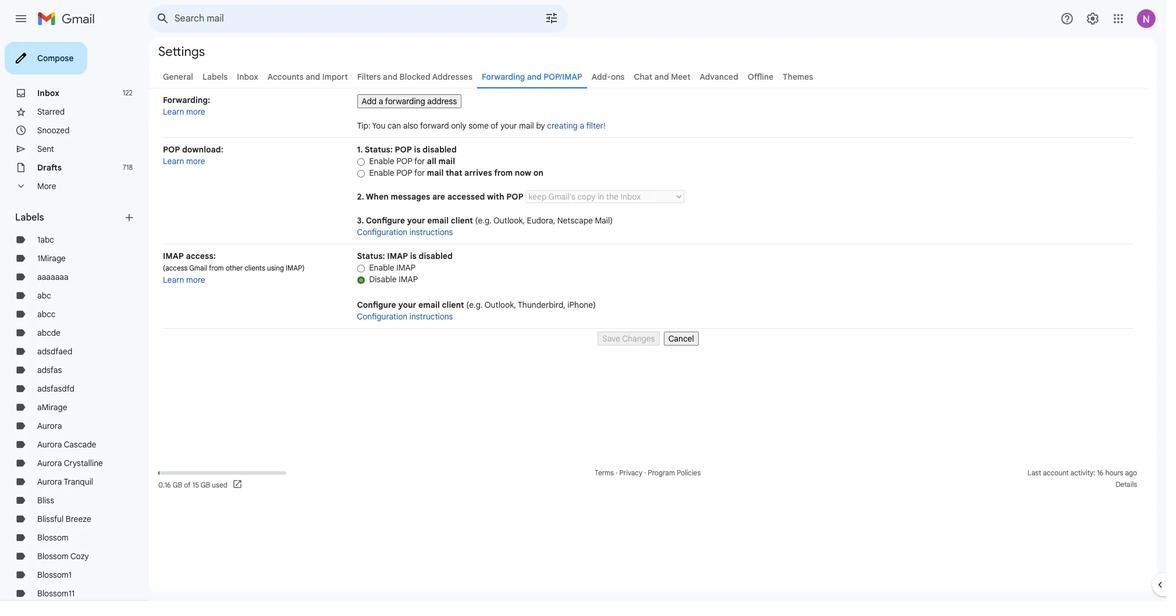 Task type: locate. For each thing, give the bounding box(es) containing it.
forwarding and pop/imap
[[482, 72, 583, 82]]

advanced search options image
[[540, 6, 563, 30]]

imap up (access
[[163, 251, 184, 261]]

aurora for the aurora link
[[37, 421, 62, 431]]

your
[[501, 120, 517, 131], [407, 215, 425, 226], [398, 300, 416, 310]]

cozy
[[70, 551, 89, 562]]

thunderbird,
[[518, 300, 566, 310]]

from left other
[[209, 264, 224, 272]]

1abc link
[[37, 235, 54, 245]]

1 vertical spatial configuration
[[357, 311, 408, 322]]

2.
[[357, 192, 364, 202]]

2 and from the left
[[383, 72, 398, 82]]

disable
[[369, 274, 397, 285]]

pop up enable pop for all mail
[[395, 144, 412, 155]]

2 learn more link from the top
[[163, 156, 205, 166]]

0 vertical spatial learn
[[163, 107, 184, 117]]

navigation
[[163, 329, 1134, 346]]

footer containing terms
[[149, 467, 1148, 491]]

enable for enable pop for all mail
[[369, 156, 394, 166]]

aurora up bliss link
[[37, 477, 62, 487]]

1 more from the top
[[186, 107, 205, 117]]

1 horizontal spatial ·
[[644, 469, 646, 477]]

0 vertical spatial configuration
[[357, 227, 408, 237]]

inbox for left inbox link
[[37, 88, 59, 98]]

with
[[487, 192, 505, 202]]

1 horizontal spatial from
[[494, 168, 513, 178]]

email down are
[[427, 215, 449, 226]]

mail down all
[[427, 168, 444, 178]]

learn more link down 'download:'
[[163, 156, 205, 166]]

0 vertical spatial status:
[[365, 144, 393, 155]]

creating a filter! link
[[547, 120, 606, 131]]

2 · from the left
[[644, 469, 646, 477]]

outlook, down with at left
[[494, 215, 525, 226]]

amirage link
[[37, 402, 67, 413]]

details link
[[1116, 480, 1138, 489]]

abcc link
[[37, 309, 56, 320]]

and left pop/imap
[[527, 72, 542, 82]]

for down enable pop for all mail
[[415, 168, 425, 178]]

for
[[415, 156, 425, 166], [415, 168, 425, 178]]

and left the import
[[306, 72, 320, 82]]

1 and from the left
[[306, 72, 320, 82]]

1 vertical spatial inbox link
[[37, 88, 59, 98]]

starred
[[37, 107, 65, 117]]

0 vertical spatial learn more link
[[163, 107, 205, 117]]

inbox up the starred link at the top left of page
[[37, 88, 59, 98]]

1 vertical spatial blossom
[[37, 551, 69, 562]]

(access
[[163, 264, 188, 272]]

2 gb from the left
[[201, 481, 210, 489]]

drafts
[[37, 162, 62, 173]]

configuration instructions link up status: imap is disabled
[[357, 227, 453, 237]]

instructions inside "3. configure your email client (e.g. outlook, eudora, netscape mail) configuration instructions"
[[410, 227, 453, 237]]

adsdfaed
[[37, 346, 72, 357]]

support image
[[1061, 12, 1075, 26]]

2 configuration instructions link from the top
[[357, 311, 453, 322]]

your inside configure your email client (e.g. outlook, thunderbird, iphone) configuration instructions
[[398, 300, 416, 310]]

0 horizontal spatial from
[[209, 264, 224, 272]]

tranquil
[[64, 477, 93, 487]]

disabled
[[423, 144, 457, 155], [419, 251, 453, 261]]

general
[[163, 72, 193, 82]]

2 vertical spatial your
[[398, 300, 416, 310]]

only
[[451, 120, 467, 131]]

1 vertical spatial status:
[[357, 251, 385, 261]]

email down status: imap is disabled
[[419, 300, 440, 310]]

more down 'download:'
[[186, 156, 205, 166]]

last
[[1028, 469, 1042, 477]]

1mirage
[[37, 253, 66, 264]]

themes
[[783, 72, 814, 82]]

0 horizontal spatial inbox
[[37, 88, 59, 98]]

Search mail text field
[[175, 13, 512, 24]]

of
[[491, 120, 499, 131], [184, 481, 191, 489]]

0 vertical spatial email
[[427, 215, 449, 226]]

imap up enable imap
[[387, 251, 408, 261]]

blossom
[[37, 533, 69, 543], [37, 551, 69, 562]]

1 vertical spatial mail
[[439, 156, 455, 166]]

1 vertical spatial from
[[209, 264, 224, 272]]

1 instructions from the top
[[410, 227, 453, 237]]

for for mail that arrives from now on
[[415, 168, 425, 178]]

0 horizontal spatial of
[[184, 481, 191, 489]]

gmail
[[189, 264, 207, 272]]

aurora for aurora tranquil
[[37, 477, 62, 487]]

0 vertical spatial more
[[186, 107, 205, 117]]

enable up when
[[369, 168, 394, 178]]

· right "privacy" link
[[644, 469, 646, 477]]

None radio
[[357, 158, 365, 166], [357, 169, 365, 178], [357, 158, 365, 166], [357, 169, 365, 178]]

labels for labels heading at top
[[15, 212, 44, 224]]

1 vertical spatial configuration instructions link
[[357, 311, 453, 322]]

outlook, left the thunderbird,
[[485, 300, 516, 310]]

tip:
[[357, 120, 371, 131]]

labels up 1abc link
[[15, 212, 44, 224]]

aurora for aurora crystalline
[[37, 458, 62, 469]]

configure inside "3. configure your email client (e.g. outlook, eudora, netscape mail) configuration instructions"
[[366, 215, 405, 226]]

blossom down the blissful
[[37, 533, 69, 543]]

instructions up status: imap is disabled
[[410, 227, 453, 237]]

(e.g. inside configure your email client (e.g. outlook, thunderbird, iphone) configuration instructions
[[466, 300, 483, 310]]

footer
[[149, 467, 1148, 491]]

2 vertical spatial more
[[186, 275, 205, 285]]

and for chat
[[655, 72, 669, 82]]

aurora up aurora tranquil
[[37, 458, 62, 469]]

pop right with at left
[[507, 192, 524, 202]]

aaaaaaa link
[[37, 272, 69, 282]]

and for forwarding
[[527, 72, 542, 82]]

more
[[37, 181, 56, 192]]

aurora down the aurora link
[[37, 439, 62, 450]]

1 vertical spatial configure
[[357, 300, 396, 310]]

for left all
[[415, 156, 425, 166]]

navigation containing save changes
[[163, 329, 1134, 346]]

labels navigation
[[0, 37, 149, 601]]

1 horizontal spatial labels
[[202, 72, 228, 82]]

more down forwarding:
[[186, 107, 205, 117]]

(e.g. inside "3. configure your email client (e.g. outlook, eudora, netscape mail) configuration instructions"
[[475, 215, 492, 226]]

labels inside navigation
[[15, 212, 44, 224]]

1 horizontal spatial inbox
[[237, 72, 258, 82]]

aurora down the amirage link
[[37, 421, 62, 431]]

hours
[[1106, 469, 1124, 477]]

when
[[366, 192, 389, 202]]

your down messages
[[407, 215, 425, 226]]

forwarding: learn more
[[163, 95, 210, 117]]

1 vertical spatial (e.g.
[[466, 300, 483, 310]]

configuration down disable at the top left of the page
[[357, 311, 408, 322]]

aurora tranquil
[[37, 477, 93, 487]]

offline link
[[748, 72, 774, 82]]

1 vertical spatial more
[[186, 156, 205, 166]]

2 for from the top
[[415, 168, 425, 178]]

1 vertical spatial your
[[407, 215, 425, 226]]

1 vertical spatial client
[[442, 300, 464, 310]]

1 learn from the top
[[163, 107, 184, 117]]

enable for enable pop for mail that arrives from now on
[[369, 168, 394, 178]]

blossom down blossom link
[[37, 551, 69, 562]]

inbox link up the starred link at the top left of page
[[37, 88, 59, 98]]

4 and from the left
[[655, 72, 669, 82]]

gmail image
[[37, 7, 101, 30]]

compose
[[37, 53, 74, 63]]

imap down status: imap is disabled
[[397, 263, 416, 273]]

0 vertical spatial configuration instructions link
[[357, 227, 453, 237]]

adsfas
[[37, 365, 62, 375]]

1 aurora from the top
[[37, 421, 62, 431]]

1 vertical spatial learn
[[163, 156, 184, 166]]

configuration inside configure your email client (e.g. outlook, thunderbird, iphone) configuration instructions
[[357, 311, 408, 322]]

1 vertical spatial labels
[[15, 212, 44, 224]]

imap down enable imap
[[399, 274, 418, 285]]

·
[[616, 469, 618, 477], [644, 469, 646, 477]]

3 aurora from the top
[[37, 458, 62, 469]]

2 vertical spatial learn
[[163, 275, 184, 285]]

using
[[267, 264, 284, 272]]

configuration
[[357, 227, 408, 237], [357, 311, 408, 322]]

1 horizontal spatial of
[[491, 120, 499, 131]]

more inside the pop download: learn more
[[186, 156, 205, 166]]

0 horizontal spatial gb
[[173, 481, 182, 489]]

gb right the 15 on the left of the page
[[201, 481, 210, 489]]

3 learn more link from the top
[[163, 275, 205, 285]]

email inside configure your email client (e.g. outlook, thunderbird, iphone) configuration instructions
[[419, 300, 440, 310]]

0 horizontal spatial ·
[[616, 469, 618, 477]]

accounts
[[268, 72, 304, 82]]

adsfasdfd
[[37, 384, 75, 394]]

0 vertical spatial labels
[[202, 72, 228, 82]]

122
[[123, 88, 133, 97]]

enable pop for all mail
[[369, 156, 455, 166]]

and
[[306, 72, 320, 82], [383, 72, 398, 82], [527, 72, 542, 82], [655, 72, 669, 82]]

configuration down 3.
[[357, 227, 408, 237]]

status:
[[365, 144, 393, 155], [357, 251, 385, 261]]

15
[[192, 481, 199, 489]]

2 aurora from the top
[[37, 439, 62, 450]]

2 more from the top
[[186, 156, 205, 166]]

is up enable pop for all mail
[[414, 144, 421, 155]]

learn more link down (access
[[163, 275, 205, 285]]

1 for from the top
[[415, 156, 425, 166]]

forward
[[420, 120, 449, 131]]

disabled up all
[[423, 144, 457, 155]]

0 vertical spatial (e.g.
[[475, 215, 492, 226]]

blissful breeze
[[37, 514, 91, 524]]

more down the gmail
[[186, 275, 205, 285]]

on
[[534, 168, 544, 178]]

0 vertical spatial inbox link
[[237, 72, 258, 82]]

drafts link
[[37, 162, 62, 173]]

follow link to manage storage image
[[232, 479, 244, 491]]

0 vertical spatial outlook,
[[494, 215, 525, 226]]

inbox inside labels navigation
[[37, 88, 59, 98]]

0 vertical spatial mail
[[519, 120, 534, 131]]

privacy
[[620, 469, 643, 477]]

and right filters
[[383, 72, 398, 82]]

1 configuration instructions link from the top
[[357, 227, 453, 237]]

from left now
[[494, 168, 513, 178]]

your down disable imap
[[398, 300, 416, 310]]

advanced
[[700, 72, 739, 82]]

1 vertical spatial for
[[415, 168, 425, 178]]

0 horizontal spatial labels
[[15, 212, 44, 224]]

blocked
[[400, 72, 431, 82]]

enable down "1. status: pop is disabled"
[[369, 156, 394, 166]]

inbox right labels link
[[237, 72, 258, 82]]

learn down 'download:'
[[163, 156, 184, 166]]

outlook,
[[494, 215, 525, 226], [485, 300, 516, 310]]

pop
[[163, 144, 180, 155], [395, 144, 412, 155], [397, 156, 413, 166], [397, 168, 413, 178], [507, 192, 524, 202]]

2 instructions from the top
[[410, 311, 453, 322]]

compose button
[[5, 42, 88, 75]]

learn more link for more
[[163, 107, 205, 117]]

gb right 0.16
[[173, 481, 182, 489]]

labels link
[[202, 72, 228, 82]]

2 configuration from the top
[[357, 311, 408, 322]]

0 vertical spatial inbox
[[237, 72, 258, 82]]

1 vertical spatial of
[[184, 481, 191, 489]]

1 vertical spatial email
[[419, 300, 440, 310]]

1 vertical spatial instructions
[[410, 311, 453, 322]]

1 horizontal spatial gb
[[201, 481, 210, 489]]

of right some
[[491, 120, 499, 131]]

of left the 15 on the left of the page
[[184, 481, 191, 489]]

None search field
[[149, 5, 568, 33]]

1 vertical spatial enable
[[369, 168, 394, 178]]

configuration instructions link for configure
[[357, 227, 453, 237]]

blossom1 link
[[37, 570, 72, 580]]

pop left 'download:'
[[163, 144, 180, 155]]

instructions
[[410, 227, 453, 237], [410, 311, 453, 322]]

1 vertical spatial inbox
[[37, 88, 59, 98]]

0 vertical spatial instructions
[[410, 227, 453, 237]]

2 vertical spatial mail
[[427, 168, 444, 178]]

status: up enable imap radio
[[357, 251, 385, 261]]

3 learn from the top
[[163, 275, 184, 285]]

addresses
[[432, 72, 473, 82]]

2 blossom from the top
[[37, 551, 69, 562]]

blossom cozy link
[[37, 551, 89, 562]]

program
[[648, 469, 675, 477]]

4 aurora from the top
[[37, 477, 62, 487]]

mail left the by
[[519, 120, 534, 131]]

and right chat
[[655, 72, 669, 82]]

labels up forwarding:
[[202, 72, 228, 82]]

learn down forwarding:
[[163, 107, 184, 117]]

learn down (access
[[163, 275, 184, 285]]

mail up that
[[439, 156, 455, 166]]

aurora link
[[37, 421, 62, 431]]

Disable IMAP radio
[[357, 276, 365, 285]]

1 vertical spatial learn more link
[[163, 156, 205, 166]]

1 learn more link from the top
[[163, 107, 205, 117]]

configure inside configure your email client (e.g. outlook, thunderbird, iphone) configuration instructions
[[357, 300, 396, 310]]

0 vertical spatial client
[[451, 215, 473, 226]]

· right terms link
[[616, 469, 618, 477]]

2 vertical spatial enable
[[369, 263, 394, 273]]

2 learn from the top
[[163, 156, 184, 166]]

3 enable from the top
[[369, 263, 394, 273]]

pop inside the pop download: learn more
[[163, 144, 180, 155]]

enable up disable at the top left of the page
[[369, 263, 394, 273]]

inbox link right labels link
[[237, 72, 258, 82]]

1 enable from the top
[[369, 156, 394, 166]]

0 vertical spatial for
[[415, 156, 425, 166]]

0 vertical spatial blossom
[[37, 533, 69, 543]]

1 blossom from the top
[[37, 533, 69, 543]]

status: right 1.
[[365, 144, 393, 155]]

configuration instructions link
[[357, 227, 453, 237], [357, 311, 453, 322]]

0 vertical spatial configure
[[366, 215, 405, 226]]

1 horizontal spatial inbox link
[[237, 72, 258, 82]]

messages
[[391, 192, 430, 202]]

aurora tranquil link
[[37, 477, 93, 487]]

configure
[[366, 215, 405, 226], [357, 300, 396, 310]]

2 vertical spatial learn more link
[[163, 275, 205, 285]]

configure right 3.
[[366, 215, 405, 226]]

2 enable from the top
[[369, 168, 394, 178]]

snoozed link
[[37, 125, 70, 136]]

configure down disable at the top left of the page
[[357, 300, 396, 310]]

0 vertical spatial enable
[[369, 156, 394, 166]]

3 and from the left
[[527, 72, 542, 82]]

3 more from the top
[[186, 275, 205, 285]]

configuration instructions link down disable imap
[[357, 311, 453, 322]]

your right some
[[501, 120, 517, 131]]

accounts and import
[[268, 72, 348, 82]]

and for filters
[[383, 72, 398, 82]]

instructions down disable imap
[[410, 311, 453, 322]]

1 · from the left
[[616, 469, 618, 477]]

learn more link down forwarding:
[[163, 107, 205, 117]]

gb
[[173, 481, 182, 489], [201, 481, 210, 489]]

None button
[[357, 94, 462, 108]]

1 vertical spatial outlook,
[[485, 300, 516, 310]]

is up enable imap
[[410, 251, 417, 261]]

disabled down "3. configure your email client (e.g. outlook, eudora, netscape mail) configuration instructions"
[[419, 251, 453, 261]]

1 configuration from the top
[[357, 227, 408, 237]]



Task type: vqa. For each thing, say whether or not it's contained in the screenshot.
Random
no



Task type: describe. For each thing, give the bounding box(es) containing it.
Enable IMAP radio
[[357, 264, 365, 273]]

ago
[[1126, 469, 1138, 477]]

1. status: pop is disabled
[[357, 144, 457, 155]]

cascade
[[64, 439, 96, 450]]

2. when messages are accessed with pop
[[357, 192, 526, 202]]

aurora crystalline
[[37, 458, 103, 469]]

blossom for blossom cozy
[[37, 551, 69, 562]]

activity:
[[1071, 469, 1096, 477]]

0 vertical spatial of
[[491, 120, 499, 131]]

0 vertical spatial is
[[414, 144, 421, 155]]

outlook, inside configure your email client (e.g. outlook, thunderbird, iphone) configuration instructions
[[485, 300, 516, 310]]

terms · privacy · program policies
[[595, 469, 701, 477]]

save changes
[[603, 334, 655, 344]]

filters and blocked addresses link
[[357, 72, 473, 82]]

details
[[1116, 480, 1138, 489]]

status: imap is disabled
[[357, 251, 453, 261]]

can
[[388, 120, 401, 131]]

crystalline
[[64, 458, 103, 469]]

changes
[[622, 334, 655, 344]]

pop down enable pop for all mail
[[397, 168, 413, 178]]

1 vertical spatial is
[[410, 251, 417, 261]]

account
[[1043, 469, 1069, 477]]

learn more link for learn
[[163, 156, 205, 166]]

filter!
[[586, 120, 606, 131]]

clients
[[245, 264, 265, 272]]

meet
[[671, 72, 691, 82]]

more button
[[0, 177, 140, 196]]

outlook, inside "3. configure your email client (e.g. outlook, eudora, netscape mail) configuration instructions"
[[494, 215, 525, 226]]

save changes button
[[598, 332, 660, 346]]

are
[[433, 192, 445, 202]]

16
[[1097, 469, 1104, 477]]

imap for status:
[[387, 251, 408, 261]]

search mail image
[[153, 8, 173, 29]]

0.16
[[158, 481, 171, 489]]

tip: you can also forward only some of your mail by creating a filter!
[[357, 120, 606, 131]]

imap access: (access gmail from other clients using imap) learn more
[[163, 251, 305, 285]]

labels heading
[[15, 212, 123, 224]]

amirage
[[37, 402, 67, 413]]

imap for enable
[[397, 263, 416, 273]]

1 gb from the left
[[173, 481, 182, 489]]

also
[[403, 120, 418, 131]]

email inside "3. configure your email client (e.g. outlook, eudora, netscape mail) configuration instructions"
[[427, 215, 449, 226]]

1 vertical spatial disabled
[[419, 251, 453, 261]]

aurora for aurora cascade
[[37, 439, 62, 450]]

pop down "1. status: pop is disabled"
[[397, 156, 413, 166]]

adsdfaed link
[[37, 346, 72, 357]]

creating
[[547, 120, 578, 131]]

a
[[580, 120, 585, 131]]

privacy link
[[620, 469, 643, 477]]

0.16 gb of 15 gb used
[[158, 481, 228, 489]]

inbox for topmost inbox link
[[237, 72, 258, 82]]

labels for labels link
[[202, 72, 228, 82]]

settings image
[[1086, 12, 1100, 26]]

0 vertical spatial your
[[501, 120, 517, 131]]

abcde link
[[37, 328, 61, 338]]

and for accounts
[[306, 72, 320, 82]]

client inside "3. configure your email client (e.g. outlook, eudora, netscape mail) configuration instructions"
[[451, 215, 473, 226]]

snoozed
[[37, 125, 70, 136]]

blissful
[[37, 514, 64, 524]]

cancel button
[[664, 332, 699, 346]]

learn inside imap access: (access gmail from other clients using imap) learn more
[[163, 275, 184, 285]]

learn inside the pop download: learn more
[[163, 156, 184, 166]]

add-
[[592, 72, 611, 82]]

cancel
[[669, 334, 694, 344]]

0 vertical spatial disabled
[[423, 144, 457, 155]]

themes link
[[783, 72, 814, 82]]

access:
[[186, 251, 216, 261]]

accessed
[[447, 192, 485, 202]]

adsfasdfd link
[[37, 384, 75, 394]]

offline
[[748, 72, 774, 82]]

client inside configure your email client (e.g. outlook, thunderbird, iphone) configuration instructions
[[442, 300, 464, 310]]

for for all mail
[[415, 156, 425, 166]]

configuration instructions link for your
[[357, 311, 453, 322]]

abcc
[[37, 309, 56, 320]]

pop download: learn more
[[163, 144, 223, 166]]

learn inside forwarding: learn more
[[163, 107, 184, 117]]

0 horizontal spatial inbox link
[[37, 88, 59, 98]]

0 vertical spatial from
[[494, 168, 513, 178]]

now
[[515, 168, 532, 178]]

forwarding and pop/imap link
[[482, 72, 583, 82]]

sent
[[37, 144, 54, 154]]

bliss link
[[37, 495, 54, 506]]

forwarding:
[[163, 95, 210, 105]]

iphone)
[[568, 300, 596, 310]]

adsfas link
[[37, 365, 62, 375]]

imap inside imap access: (access gmail from other clients using imap) learn more
[[163, 251, 184, 261]]

breeze
[[66, 514, 91, 524]]

eudora,
[[527, 215, 555, 226]]

instructions inside configure your email client (e.g. outlook, thunderbird, iphone) configuration instructions
[[410, 311, 453, 322]]

other
[[226, 264, 243, 272]]

chat and meet
[[634, 72, 691, 82]]

settings
[[158, 43, 205, 59]]

configuration inside "3. configure your email client (e.g. outlook, eudora, netscape mail) configuration instructions"
[[357, 227, 408, 237]]

configure your email client (e.g. outlook, thunderbird, iphone) configuration instructions
[[357, 300, 596, 322]]

forwarding
[[482, 72, 525, 82]]

enable imap
[[369, 263, 416, 273]]

aurora cascade link
[[37, 439, 96, 450]]

arrives
[[465, 168, 492, 178]]

aaaaaaa
[[37, 272, 69, 282]]

more inside forwarding: learn more
[[186, 107, 205, 117]]

netscape
[[558, 215, 593, 226]]

sent link
[[37, 144, 54, 154]]

advanced link
[[700, 72, 739, 82]]

blossom11 link
[[37, 589, 75, 599]]

your inside "3. configure your email client (e.g. outlook, eudora, netscape mail) configuration instructions"
[[407, 215, 425, 226]]

main menu image
[[14, 12, 28, 26]]

more inside imap access: (access gmail from other clients using imap) learn more
[[186, 275, 205, 285]]

blossom for blossom link
[[37, 533, 69, 543]]

abc link
[[37, 290, 51, 301]]

enable for enable imap
[[369, 263, 394, 273]]

filters
[[357, 72, 381, 82]]

mail)
[[595, 215, 613, 226]]

blossom1
[[37, 570, 72, 580]]

aurora cascade
[[37, 439, 96, 450]]

add-ons link
[[592, 72, 625, 82]]

718
[[123, 163, 133, 172]]

3.
[[357, 215, 364, 226]]

1.
[[357, 144, 363, 155]]

imap for disable
[[399, 274, 418, 285]]

from inside imap access: (access gmail from other clients using imap) learn more
[[209, 264, 224, 272]]

terms link
[[595, 469, 614, 477]]

import
[[322, 72, 348, 82]]



